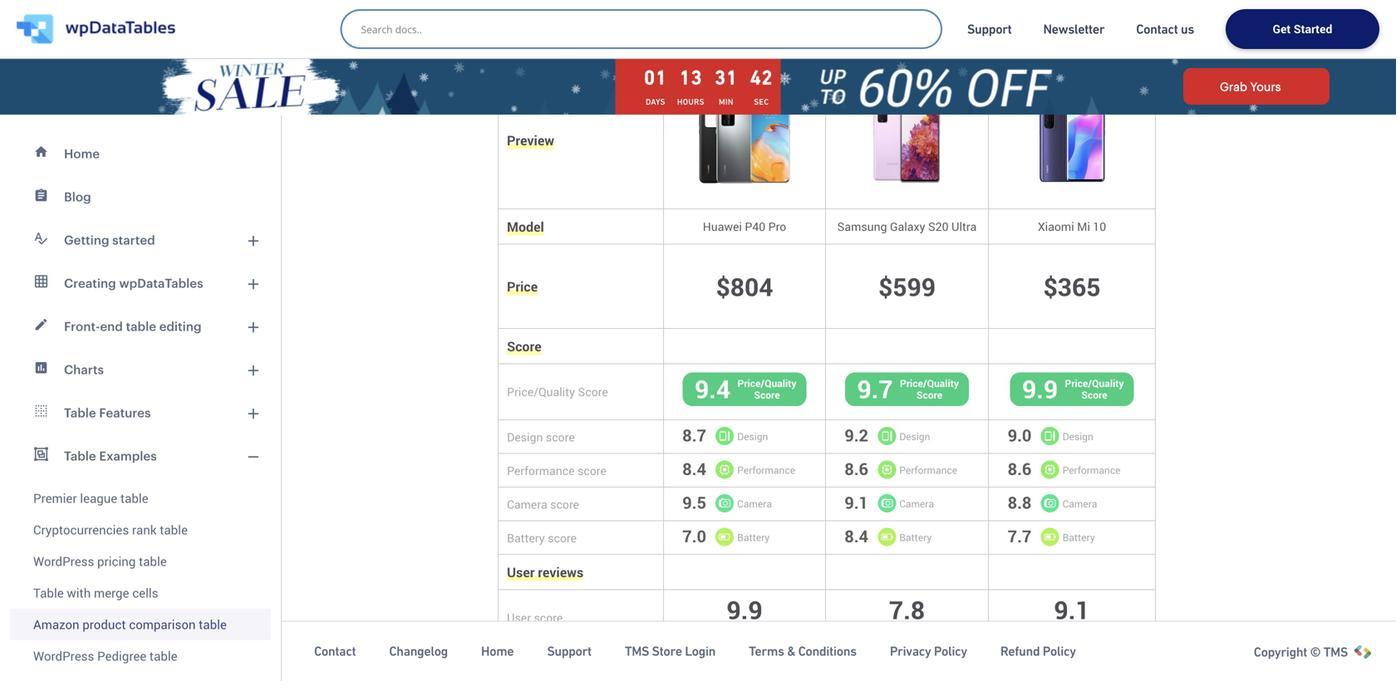 Task type: describe. For each thing, give the bounding box(es) containing it.
contact link
[[314, 644, 356, 660]]

pro
[[769, 219, 787, 235]]

score for 9.9
[[1082, 389, 1108, 402]]

1 vertical spatial home
[[481, 645, 514, 660]]

terms & conditions
[[749, 645, 857, 660]]

Search form search field
[[361, 17, 930, 41]]

by
[[550, 27, 564, 40]]

reviews for 9.9
[[733, 622, 773, 637]]

0 horizontal spatial support
[[547, 645, 592, 660]]

7.8
[[890, 593, 926, 627]]

contact us link
[[1137, 21, 1195, 37]]

store
[[652, 645, 682, 660]]

reviews for 7.8
[[896, 622, 935, 637]]

on
[[686, 27, 700, 40]]

examples
[[99, 449, 157, 464]]

hours
[[678, 97, 705, 107]]

design up the performance score
[[507, 429, 543, 445]]

table with merge cells
[[33, 585, 158, 602]]

table with merge cells link
[[10, 578, 271, 609]]

policy for refund policy
[[1043, 645, 1077, 660]]

create
[[426, 27, 462, 40]]

7.0
[[683, 526, 707, 548]]

score for 8.7
[[546, 429, 575, 445]]

samsung galaxy s20 ultra
[[838, 219, 977, 235]]

refund policy link
[[1001, 644, 1077, 660]]

blog
[[64, 190, 91, 204]]

privacy policy link
[[890, 644, 968, 660]]

©
[[1311, 645, 1322, 660]]

wordpress pricing table
[[33, 553, 167, 570]]

48
[[1045, 622, 1058, 637]]

rank
[[132, 522, 157, 539]]

charts link
[[10, 348, 271, 392]]

copyright
[[1255, 645, 1308, 660]]

contact for contact
[[314, 645, 356, 660]]

battery for 7.0
[[738, 531, 770, 545]]

9.9 19 reviews
[[717, 593, 773, 637]]

table features
[[64, 406, 151, 420]]

front-
[[64, 319, 100, 334]]

following
[[567, 27, 619, 40]]

get
[[1274, 21, 1292, 37]]

premier league table
[[33, 490, 148, 507]]

xiaomi
[[1038, 219, 1075, 235]]

$365
[[1044, 270, 1101, 303]]

started
[[1294, 21, 1333, 37]]

model
[[507, 218, 544, 236]]

user reviews
[[507, 564, 584, 582]]

amazon product comparison table
[[33, 617, 227, 634]]

19
[[717, 622, 730, 637]]

tms store login
[[625, 645, 716, 660]]

days
[[646, 97, 666, 107]]

table right a
[[474, 27, 502, 40]]

design score
[[507, 429, 575, 445]]

0 horizontal spatial tms
[[625, 645, 649, 660]]

price/quality for 9.4
[[738, 377, 797, 390]]

you can create a table like this by following the tutorial on
[[379, 27, 703, 40]]

huawei p40 pro
[[703, 219, 787, 235]]

table examples link
[[10, 435, 271, 478]]

pricing
[[97, 553, 136, 570]]

us
[[1182, 22, 1195, 37]]

cells
[[132, 585, 158, 602]]

10
[[1094, 219, 1107, 235]]

0 vertical spatial support link
[[968, 21, 1012, 37]]

conditions
[[799, 645, 857, 660]]

ultra
[[952, 219, 977, 235]]

wordpress pricing table link
[[10, 546, 271, 578]]

camera for 9.1
[[900, 498, 935, 511]]

wpdatatables
[[119, 276, 203, 291]]

8.8
[[1008, 492, 1032, 514]]

like
[[505, 27, 524, 40]]

table for table features
[[64, 406, 96, 420]]

charts
[[64, 363, 104, 377]]

reviews down battery score
[[538, 564, 584, 582]]

0 horizontal spatial support link
[[547, 644, 592, 660]]

grab yours link
[[1184, 68, 1330, 105]]

9.0
[[1008, 425, 1032, 447]]

grab yours
[[1221, 80, 1282, 93]]

getting
[[64, 233, 109, 247]]

amazon
[[33, 617, 79, 634]]

score down user reviews
[[534, 610, 563, 626]]

9.4
[[695, 372, 731, 406]]

score for 7.0
[[548, 530, 577, 546]]

creating
[[64, 276, 116, 291]]

this
[[527, 27, 547, 40]]

2 8.6 from the left
[[1008, 458, 1032, 481]]

9.9 price/quality score
[[1023, 372, 1125, 406]]

screen
[[507, 655, 549, 673]]

a
[[464, 27, 471, 40]]

merge
[[94, 585, 129, 602]]

the
[[621, 27, 640, 40]]

table for premier league table
[[120, 490, 148, 507]]

1 horizontal spatial tms
[[1324, 645, 1349, 660]]

get started
[[1274, 21, 1333, 37]]

7.8 24 reviews
[[880, 593, 935, 637]]

with
[[67, 585, 91, 602]]

9.1 48 reviews
[[1045, 593, 1101, 637]]

table for front-end table editing
[[126, 319, 156, 334]]

p40
[[745, 219, 766, 235]]

tms store login link
[[625, 644, 716, 660]]

battery for 8.4
[[900, 531, 932, 545]]



Task type: locate. For each thing, give the bounding box(es) containing it.
policy inside 'link'
[[1043, 645, 1077, 660]]

price/quality score
[[507, 384, 608, 400]]

table right rank
[[160, 522, 188, 539]]

grab
[[1221, 80, 1248, 93]]

table up cryptocurrencies rank table link in the left of the page
[[120, 490, 148, 507]]

2 vertical spatial table
[[33, 585, 64, 602]]

yours
[[1251, 80, 1282, 93]]

battery for 7.7
[[1063, 531, 1096, 545]]

tutorial
[[643, 27, 683, 40]]

31
[[715, 66, 738, 89]]

refund policy
[[1001, 645, 1077, 660]]

score down the performance score
[[551, 497, 580, 512]]

1 horizontal spatial 9.9
[[1023, 372, 1059, 406]]

score up user reviews
[[548, 530, 577, 546]]

table down charts
[[64, 406, 96, 420]]

getting started
[[64, 233, 155, 247]]

1 horizontal spatial home link
[[481, 644, 514, 660]]

table up cells
[[139, 553, 167, 570]]

price/quality inside 9.7 price/quality score
[[901, 377, 960, 390]]

score for 9.5
[[551, 497, 580, 512]]

1 wordpress from the top
[[33, 553, 94, 570]]

policy
[[935, 645, 968, 660], [1043, 645, 1077, 660]]

8.6 up 8.8
[[1008, 458, 1032, 481]]

0 vertical spatial home link
[[10, 132, 271, 175]]

9.9 up 9.0
[[1023, 372, 1059, 406]]

8.4 for battery
[[845, 526, 869, 548]]

9.9
[[1023, 372, 1059, 406], [727, 593, 763, 627]]

wordpress
[[33, 553, 94, 570], [33, 648, 94, 665]]

samsung
[[838, 219, 888, 235]]

price
[[507, 278, 538, 295]]

cryptocurrencies
[[33, 522, 129, 539]]

wordpress for wordpress pricing table
[[33, 553, 94, 570]]

1 vertical spatial 9.1
[[1055, 593, 1091, 627]]

contact for contact us
[[1137, 22, 1179, 37]]

1 horizontal spatial policy
[[1043, 645, 1077, 660]]

camera score
[[507, 497, 580, 512]]

table for wordpress pedigree table
[[150, 648, 178, 665]]

terms & conditions link
[[749, 644, 857, 660]]

tms
[[625, 645, 649, 660], [1324, 645, 1349, 660]]

table
[[64, 406, 96, 420], [64, 449, 96, 464], [33, 585, 64, 602]]

copyright © tms
[[1255, 645, 1349, 660]]

price/quality inside '9.4 price/quality score'
[[738, 377, 797, 390]]

8.6 down "9.2"
[[845, 458, 869, 481]]

price/quality for 9.7
[[901, 377, 960, 390]]

9.9 inside 9.9 19 reviews
[[727, 593, 763, 627]]

9.1 for 9.1
[[845, 492, 869, 514]]

policy for privacy policy
[[935, 645, 968, 660]]

editing
[[159, 319, 202, 334]]

design down '9.4 price/quality score'
[[738, 430, 769, 444]]

table right end
[[126, 319, 156, 334]]

0 vertical spatial support
[[968, 22, 1012, 37]]

0 horizontal spatial home link
[[10, 132, 271, 175]]

score for 9.4
[[755, 389, 780, 402]]

front-end table editing
[[64, 319, 202, 334]]

9.9 for 9.9 price/quality score
[[1023, 372, 1059, 406]]

table for wordpress pricing table
[[139, 553, 167, 570]]

1 horizontal spatial home
[[481, 645, 514, 660]]

score inside 9.7 price/quality score
[[917, 389, 943, 402]]

reviews inside 7.8 24 reviews
[[896, 622, 935, 637]]

2 policy from the left
[[1043, 645, 1077, 660]]

product
[[83, 617, 126, 634]]

$599
[[879, 270, 936, 303]]

9.1 inside 9.1 48 reviews
[[1055, 593, 1091, 627]]

1 user from the top
[[507, 564, 535, 582]]

13
[[680, 66, 703, 89]]

1 vertical spatial 8.4
[[845, 526, 869, 548]]

newsletter
[[1044, 22, 1105, 37]]

1 horizontal spatial 9.1
[[1055, 593, 1091, 627]]

user up screen
[[507, 610, 531, 626]]

privacy policy
[[890, 645, 968, 660]]

battery
[[507, 530, 545, 546], [738, 531, 770, 545], [900, 531, 932, 545], [1063, 531, 1096, 545]]

1 vertical spatial home link
[[481, 644, 514, 660]]

1 horizontal spatial support
[[968, 22, 1012, 37]]

sec
[[754, 97, 770, 107]]

table up premier league table
[[64, 449, 96, 464]]

wordpress down amazon
[[33, 648, 94, 665]]

user for user score
[[507, 610, 531, 626]]

9.9 for 9.9 19 reviews
[[727, 593, 763, 627]]

policy right "privacy"
[[935, 645, 968, 660]]

1 vertical spatial wordpress
[[33, 648, 94, 665]]

design for 9.0
[[1063, 430, 1094, 444]]

0 horizontal spatial contact
[[314, 645, 356, 660]]

table for table examples
[[64, 449, 96, 464]]

home
[[64, 146, 100, 161], [481, 645, 514, 660]]

camera for 8.8
[[1063, 498, 1098, 511]]

0 vertical spatial 8.4
[[683, 458, 707, 481]]

43
[[750, 66, 773, 89]]

table examples
[[64, 449, 157, 464]]

tms right ©
[[1324, 645, 1349, 660]]

home link down user score
[[481, 644, 514, 660]]

changelog link
[[389, 644, 448, 660]]

amazon product comparison table link
[[10, 609, 271, 641]]

1 vertical spatial table
[[64, 449, 96, 464]]

table
[[474, 27, 502, 40], [126, 319, 156, 334], [120, 490, 148, 507], [160, 522, 188, 539], [139, 553, 167, 570], [199, 617, 227, 634], [150, 648, 178, 665]]

design down 9.7 price/quality score
[[900, 430, 931, 444]]

design
[[507, 429, 543, 445], [738, 430, 769, 444], [900, 430, 931, 444], [1063, 430, 1094, 444]]

0 vertical spatial 9.9
[[1023, 372, 1059, 406]]

table for cryptocurrencies rank table
[[160, 522, 188, 539]]

preview
[[507, 131, 555, 149]]

reviews inside 9.9 19 reviews
[[733, 622, 773, 637]]

pedigree
[[97, 648, 146, 665]]

score inside 9.9 price/quality score
[[1082, 389, 1108, 402]]

login
[[685, 645, 716, 660]]

0 vertical spatial 9.1
[[845, 492, 869, 514]]

wordpress up with on the bottom left
[[33, 553, 94, 570]]

7.7
[[1008, 526, 1032, 548]]

getting started link
[[10, 219, 271, 262]]

front-end table editing link
[[10, 305, 271, 348]]

0 vertical spatial contact
[[1137, 22, 1179, 37]]

creating wpdatatables
[[64, 276, 203, 291]]

wordpress pedigree table
[[33, 648, 178, 665]]

table for table with merge cells
[[33, 585, 64, 602]]

8.4
[[683, 458, 707, 481], [845, 526, 869, 548]]

score up camera score
[[578, 463, 607, 479]]

8.7
[[683, 425, 707, 447]]

battery down camera score
[[507, 530, 545, 546]]

9.5
[[683, 492, 707, 514]]

design for 8.7
[[738, 430, 769, 444]]

0 horizontal spatial 9.1
[[845, 492, 869, 514]]

8.4 for performance
[[683, 458, 707, 481]]

reviews right 48 at right
[[1061, 622, 1101, 637]]

battery right 7.7
[[1063, 531, 1096, 545]]

table left with on the bottom left
[[33, 585, 64, 602]]

1 horizontal spatial support link
[[968, 21, 1012, 37]]

1 vertical spatial 9.9
[[727, 593, 763, 627]]

0 horizontal spatial policy
[[935, 645, 968, 660]]

Search input search field
[[361, 17, 930, 41]]

price/quality for 9.9
[[1066, 377, 1125, 390]]

table right comparison
[[199, 617, 227, 634]]

home down user score
[[481, 645, 514, 660]]

1 vertical spatial contact
[[314, 645, 356, 660]]

reviews up "privacy"
[[896, 622, 935, 637]]

score
[[507, 337, 542, 355], [578, 384, 608, 400], [755, 389, 780, 402], [917, 389, 943, 402], [1082, 389, 1108, 402]]

table features link
[[10, 392, 271, 435]]

contact
[[1137, 22, 1179, 37], [314, 645, 356, 660]]

battery up 7.8
[[900, 531, 932, 545]]

0 vertical spatial wordpress
[[33, 553, 94, 570]]

home link up blog at the left
[[10, 132, 271, 175]]

performance score
[[507, 463, 607, 479]]

0 horizontal spatial 9.9
[[727, 593, 763, 627]]

0 horizontal spatial home
[[64, 146, 100, 161]]

user
[[507, 564, 535, 582], [507, 610, 531, 626]]

reviews for 9.1
[[1061, 622, 1101, 637]]

1 vertical spatial user
[[507, 610, 531, 626]]

newsletter link
[[1044, 21, 1105, 37]]

9.1 down "9.2"
[[845, 492, 869, 514]]

1 horizontal spatial 8.4
[[845, 526, 869, 548]]

1 8.6 from the left
[[845, 458, 869, 481]]

cryptocurrencies rank table link
[[10, 515, 271, 546]]

9.9 up terms
[[727, 593, 763, 627]]

design down 9.9 price/quality score
[[1063, 430, 1094, 444]]

reviews inside 9.1 48 reviews
[[1061, 622, 1101, 637]]

battery right the 7.0
[[738, 531, 770, 545]]

1 horizontal spatial contact
[[1137, 22, 1179, 37]]

refund
[[1001, 645, 1040, 660]]

9.2
[[845, 425, 869, 447]]

1 vertical spatial support
[[547, 645, 592, 660]]

tms left store
[[625, 645, 649, 660]]

0 vertical spatial table
[[64, 406, 96, 420]]

2 wordpress from the top
[[33, 648, 94, 665]]

premier
[[33, 490, 77, 507]]

score for 9.7
[[917, 389, 943, 402]]

&
[[788, 645, 796, 660]]

score inside '9.4 price/quality score'
[[755, 389, 780, 402]]

wpdatatables - tables and charts manager wordpress plugin image
[[17, 14, 175, 44]]

user for user reviews
[[507, 564, 535, 582]]

1 horizontal spatial 8.6
[[1008, 458, 1032, 481]]

0 horizontal spatial 8.6
[[845, 458, 869, 481]]

9.1 for 9.1 48 reviews
[[1055, 593, 1091, 627]]

camera for 9.5
[[738, 498, 772, 511]]

2 user from the top
[[507, 610, 531, 626]]

score up the performance score
[[546, 429, 575, 445]]

support link
[[968, 21, 1012, 37], [547, 644, 592, 660]]

wordpress for wordpress pedigree table
[[33, 648, 94, 665]]

score for 8.4
[[578, 463, 607, 479]]

1 policy from the left
[[935, 645, 968, 660]]

$804
[[716, 270, 774, 303]]

features
[[99, 406, 151, 420]]

0 vertical spatial home
[[64, 146, 100, 161]]

price/quality inside 9.9 price/quality score
[[1066, 377, 1125, 390]]

policy down 48 at right
[[1043, 645, 1077, 660]]

0 vertical spatial user
[[507, 564, 535, 582]]

league
[[80, 490, 117, 507]]

get started link
[[1226, 9, 1380, 49]]

design for 9.2
[[900, 430, 931, 444]]

9.7 price/quality score
[[858, 372, 960, 406]]

privacy
[[890, 645, 932, 660]]

reviews up terms
[[733, 622, 773, 637]]

table down comparison
[[150, 648, 178, 665]]

home up blog at the left
[[64, 146, 100, 161]]

9.1 up refund policy
[[1055, 593, 1091, 627]]

24
[[880, 622, 893, 637]]

user down battery score
[[507, 564, 535, 582]]

blog link
[[10, 175, 271, 219]]

premier league table link
[[10, 478, 271, 515]]

0 horizontal spatial 8.4
[[683, 458, 707, 481]]

1 vertical spatial support link
[[547, 644, 592, 660]]

s20
[[929, 219, 949, 235]]



Task type: vqa. For each thing, say whether or not it's contained in the screenshot.
the bottommost Junior
no



